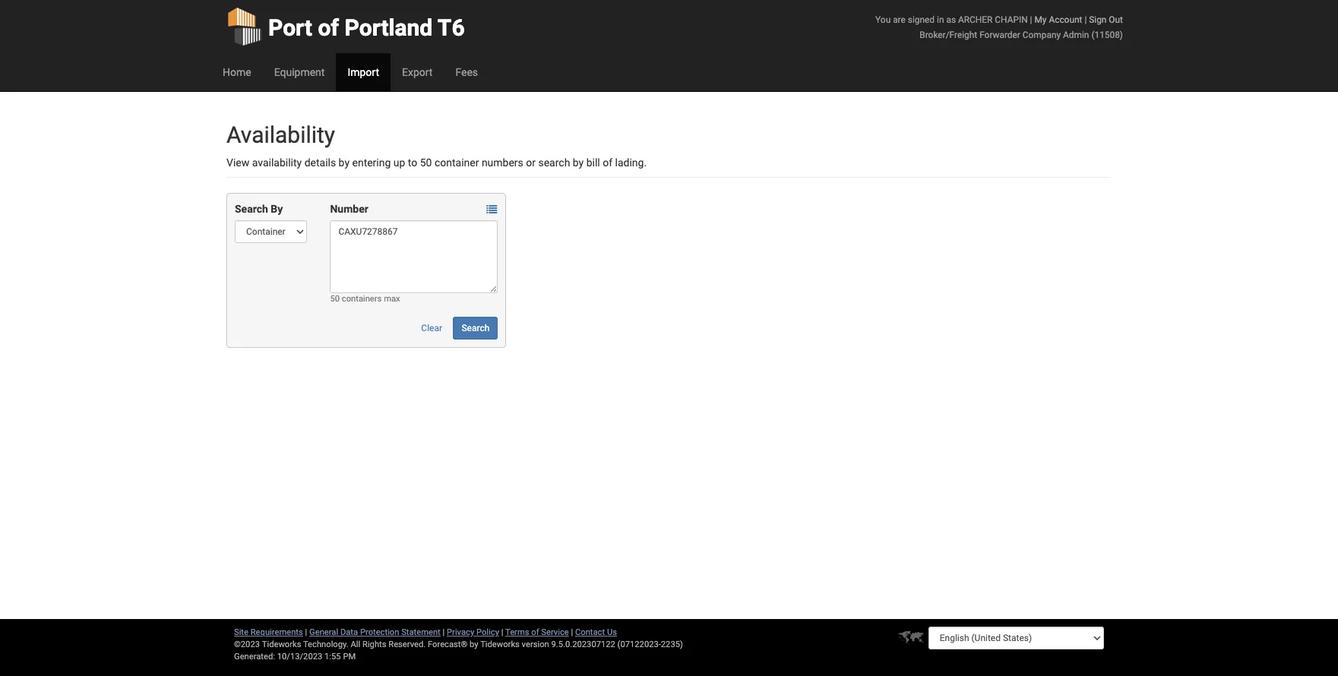 Task type: describe. For each thing, give the bounding box(es) containing it.
details
[[304, 157, 336, 169]]

rights
[[362, 640, 386, 650]]

statement
[[401, 628, 441, 637]]

my
[[1034, 14, 1047, 25]]

general data protection statement link
[[309, 628, 441, 637]]

in
[[937, 14, 944, 25]]

as
[[946, 14, 956, 25]]

contact us link
[[575, 628, 617, 637]]

bill
[[586, 157, 600, 169]]

fees button
[[444, 53, 489, 91]]

t6
[[438, 14, 465, 41]]

equipment
[[274, 66, 325, 78]]

search for search
[[462, 323, 490, 334]]

(07122023-
[[617, 640, 661, 650]]

port of portland t6 link
[[226, 0, 465, 53]]

privacy
[[447, 628, 474, 637]]

home button
[[211, 53, 263, 91]]

containers
[[342, 294, 382, 304]]

signed
[[908, 14, 935, 25]]

service
[[541, 628, 569, 637]]

search button
[[453, 317, 498, 340]]

portland
[[345, 14, 433, 41]]

version
[[522, 640, 549, 650]]

0 horizontal spatial by
[[339, 157, 350, 169]]

entering
[[352, 157, 391, 169]]

forecast®
[[428, 640, 468, 650]]

view
[[226, 157, 249, 169]]

generated:
[[234, 652, 275, 662]]

privacy policy link
[[447, 628, 499, 637]]

sign
[[1089, 14, 1107, 25]]

lading.
[[615, 157, 647, 169]]

clear
[[421, 323, 442, 334]]

pm
[[343, 652, 356, 662]]

port of portland t6
[[268, 14, 465, 41]]

2 horizontal spatial by
[[573, 157, 584, 169]]

10/13/2023
[[277, 652, 322, 662]]

equipment button
[[263, 53, 336, 91]]

numbers
[[482, 157, 523, 169]]

export button
[[391, 53, 444, 91]]

export
[[402, 66, 433, 78]]

Number text field
[[330, 220, 498, 293]]

1 vertical spatial 50
[[330, 294, 340, 304]]

us
[[607, 628, 617, 637]]

you
[[875, 14, 891, 25]]

home
[[223, 66, 251, 78]]

account
[[1049, 14, 1082, 25]]

| left my
[[1030, 14, 1032, 25]]

policy
[[476, 628, 499, 637]]

general
[[309, 628, 338, 637]]

are
[[893, 14, 906, 25]]

(11508)
[[1091, 30, 1123, 40]]



Task type: vqa. For each thing, say whether or not it's contained in the screenshot.
password?
no



Task type: locate. For each thing, give the bounding box(es) containing it.
or
[[526, 157, 536, 169]]

search inside button
[[462, 323, 490, 334]]

©2023 tideworks
[[234, 640, 301, 650]]

contact
[[575, 628, 605, 637]]

terms of service link
[[505, 628, 569, 637]]

0 horizontal spatial of
[[318, 14, 339, 41]]

of right "port"
[[318, 14, 339, 41]]

view availability details by entering up to 50 container numbers or search by bill of lading.
[[226, 157, 647, 169]]

| left general
[[305, 628, 307, 637]]

import button
[[336, 53, 391, 91]]

broker/freight
[[920, 30, 977, 40]]

| left the sign at the right top of page
[[1085, 14, 1087, 25]]

show list image
[[487, 205, 497, 215]]

50 left containers
[[330, 294, 340, 304]]

company
[[1023, 30, 1061, 40]]

0 vertical spatial search
[[235, 203, 268, 215]]

2235)
[[661, 640, 683, 650]]

of
[[318, 14, 339, 41], [603, 157, 612, 169], [531, 628, 539, 637]]

all
[[351, 640, 360, 650]]

50
[[420, 157, 432, 169], [330, 294, 340, 304]]

50 right to
[[420, 157, 432, 169]]

1:55
[[324, 652, 341, 662]]

by left bill
[[573, 157, 584, 169]]

forwarder
[[979, 30, 1020, 40]]

of right bill
[[603, 157, 612, 169]]

2 horizontal spatial of
[[603, 157, 612, 169]]

1 vertical spatial of
[[603, 157, 612, 169]]

fees
[[455, 66, 478, 78]]

terms
[[505, 628, 529, 637]]

archer
[[958, 14, 993, 25]]

up
[[393, 157, 405, 169]]

0 horizontal spatial search
[[235, 203, 268, 215]]

clear button
[[413, 317, 451, 340]]

1 horizontal spatial by
[[470, 640, 478, 650]]

technology.
[[303, 640, 349, 650]]

50 containers max
[[330, 294, 400, 304]]

2 vertical spatial of
[[531, 628, 539, 637]]

by
[[339, 157, 350, 169], [573, 157, 584, 169], [470, 640, 478, 650]]

availability
[[252, 157, 302, 169]]

out
[[1109, 14, 1123, 25]]

max
[[384, 294, 400, 304]]

search for search by
[[235, 203, 268, 215]]

| up forecast®
[[443, 628, 445, 637]]

import
[[348, 66, 379, 78]]

container
[[435, 157, 479, 169]]

requirements
[[251, 628, 303, 637]]

port
[[268, 14, 312, 41]]

1 horizontal spatial 50
[[420, 157, 432, 169]]

9.5.0.202307122
[[551, 640, 615, 650]]

| up '9.5.0.202307122'
[[571, 628, 573, 637]]

by inside site requirements | general data protection statement | privacy policy | terms of service | contact us ©2023 tideworks technology. all rights reserved. forecast® by tideworks version 9.5.0.202307122 (07122023-2235) generated: 10/13/2023 1:55 pm
[[470, 640, 478, 650]]

data
[[340, 628, 358, 637]]

chapin
[[995, 14, 1028, 25]]

my account link
[[1034, 14, 1082, 25]]

0 vertical spatial 50
[[420, 157, 432, 169]]

of up version at the left bottom of the page
[[531, 628, 539, 637]]

sign out link
[[1089, 14, 1123, 25]]

you are signed in as archer chapin | my account | sign out broker/freight forwarder company admin (11508)
[[875, 14, 1123, 40]]

availability
[[226, 122, 335, 148]]

1 horizontal spatial search
[[462, 323, 490, 334]]

reserved.
[[388, 640, 426, 650]]

site requirements link
[[234, 628, 303, 637]]

1 horizontal spatial of
[[531, 628, 539, 637]]

search right clear
[[462, 323, 490, 334]]

search by
[[235, 203, 283, 215]]

number
[[330, 203, 368, 215]]

| up tideworks
[[501, 628, 503, 637]]

|
[[1030, 14, 1032, 25], [1085, 14, 1087, 25], [305, 628, 307, 637], [443, 628, 445, 637], [501, 628, 503, 637], [571, 628, 573, 637]]

by down privacy policy link
[[470, 640, 478, 650]]

by right details
[[339, 157, 350, 169]]

search
[[538, 157, 570, 169]]

0 vertical spatial of
[[318, 14, 339, 41]]

to
[[408, 157, 417, 169]]

admin
[[1063, 30, 1089, 40]]

search
[[235, 203, 268, 215], [462, 323, 490, 334]]

0 horizontal spatial 50
[[330, 294, 340, 304]]

of inside site requirements | general data protection statement | privacy policy | terms of service | contact us ©2023 tideworks technology. all rights reserved. forecast® by tideworks version 9.5.0.202307122 (07122023-2235) generated: 10/13/2023 1:55 pm
[[531, 628, 539, 637]]

tideworks
[[480, 640, 520, 650]]

site
[[234, 628, 248, 637]]

by
[[271, 203, 283, 215]]

search left by
[[235, 203, 268, 215]]

1 vertical spatial search
[[462, 323, 490, 334]]

site requirements | general data protection statement | privacy policy | terms of service | contact us ©2023 tideworks technology. all rights reserved. forecast® by tideworks version 9.5.0.202307122 (07122023-2235) generated: 10/13/2023 1:55 pm
[[234, 628, 683, 662]]

protection
[[360, 628, 399, 637]]



